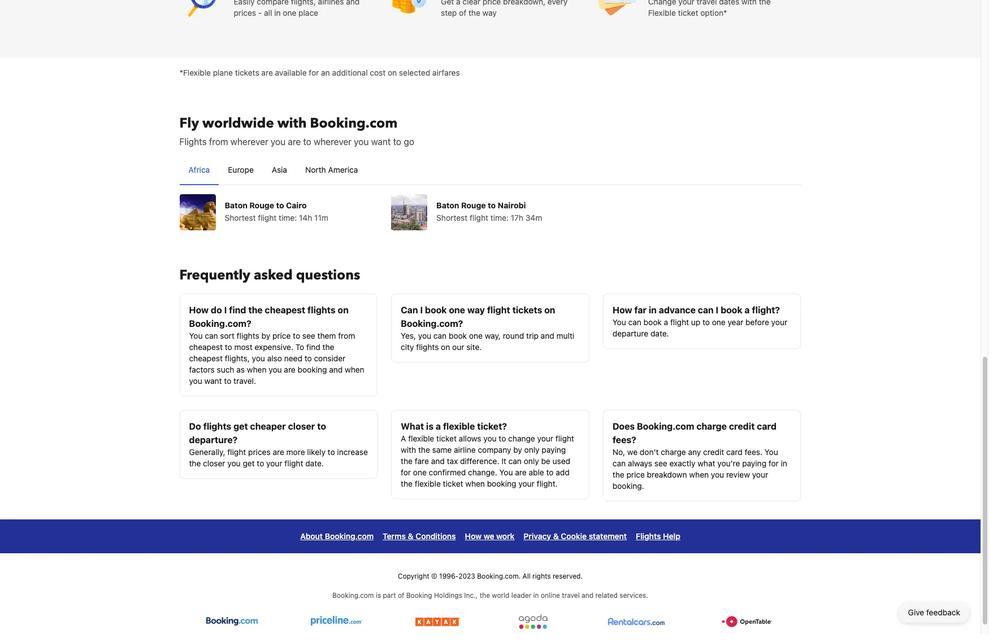 Task type: describe. For each thing, give the bounding box(es) containing it.
all
[[523, 573, 531, 581]]

what is a flexible ticket? a flexible ticket allows you to change your flight with the same airline company by only paying the fare and tax difference. it can only be used for one confirmed change. you are able to add the flexible ticket when booking your flight.
[[401, 422, 574, 489]]

can inside what is a flexible ticket? a flexible ticket allows you to change your flight with the same airline company by only paying the fare and tax difference. it can only be used for one confirmed change. you are able to add the flexible ticket when booking your flight.
[[509, 457, 522, 466]]

terms & conditions link
[[383, 529, 456, 545]]

1 horizontal spatial credit
[[729, 422, 755, 432]]

flights, inside the easily compare flights, airlines and prices - all in one place
[[291, 0, 316, 6]]

change
[[508, 434, 535, 444]]

you inside "can i book one way flight tickets on booking.com? yes, you can book one way, round trip and multi city flights on our site."
[[418, 331, 432, 341]]

available
[[275, 68, 307, 77]]

1 vertical spatial get
[[243, 459, 255, 468]]

easily compare flights, airlines and prices - all in one place
[[234, 0, 360, 17]]

how for how do i find the cheapest flights on booking.com?
[[189, 305, 209, 315]]

online
[[541, 592, 560, 600]]

worldwide
[[202, 114, 274, 133]]

the left fare
[[401, 457, 413, 466]]

2 vertical spatial cheapest
[[189, 354, 223, 363]]

0 horizontal spatial charge
[[661, 448, 686, 457]]

confirmed
[[429, 468, 466, 478]]

booking.com image
[[206, 615, 258, 630]]

1 vertical spatial card
[[727, 448, 743, 457]]

book down the far at the right
[[644, 317, 662, 327]]

to up company
[[499, 434, 506, 444]]

copyright
[[398, 573, 430, 581]]

to down the 'cheaper'
[[257, 459, 264, 468]]

to down sort
[[225, 342, 232, 352]]

to
[[296, 342, 304, 352]]

is for what
[[426, 422, 434, 432]]

want inside "how do i find the cheapest flights on booking.com? you can sort flights by price to see them from cheapest to most expensive. to find the cheapest flights, you also need to consider factors such as when you are booking and when you want to travel."
[[204, 376, 222, 386]]

with inside change your travel dates with the flexible ticket option*
[[742, 0, 757, 6]]

don't
[[640, 448, 659, 457]]

1 vertical spatial travel
[[562, 592, 580, 600]]

any
[[688, 448, 701, 457]]

your inside how far in advance can i book a flight? you can book a flight up to one year before your departure date.
[[772, 317, 788, 327]]

north america
[[305, 165, 358, 174]]

copyright © 1996-2023 booking.com. all rights reserved.
[[398, 573, 583, 581]]

book up year
[[721, 305, 743, 315]]

flights, inside "how do i find the cheapest flights on booking.com? you can sort flights by price to see them from cheapest to most expensive. to find the cheapest flights, you also need to consider factors such as when you are booking and when you want to travel."
[[225, 354, 250, 363]]

selected
[[399, 68, 430, 77]]

with inside what is a flexible ticket? a flexible ticket allows you to change your flight with the same airline company by only paying the fare and tax difference. it can only be used for one confirmed change. you are able to add the flexible ticket when booking your flight.
[[401, 445, 416, 455]]

expensive.
[[255, 342, 293, 352]]

statement
[[589, 532, 627, 541]]

them
[[318, 331, 336, 341]]

1 horizontal spatial how
[[465, 532, 482, 541]]

part
[[383, 592, 396, 600]]

always
[[628, 459, 653, 468]]

consider
[[314, 354, 346, 363]]

ticket for a
[[437, 434, 457, 444]]

the up fare
[[418, 445, 430, 455]]

-
[[258, 8, 262, 17]]

are inside "how do i find the cheapest flights on booking.com? you can sort flights by price to see them from cheapest to most expensive. to find the cheapest flights, you also need to consider factors such as when you are booking and when you want to travel."
[[284, 365, 296, 375]]

34m
[[526, 213, 542, 222]]

privacy
[[524, 532, 551, 541]]

give feedback button
[[899, 603, 970, 624]]

can up departure
[[629, 317, 642, 327]]

nairobi
[[498, 200, 526, 210]]

the right the inc.,
[[480, 592, 490, 600]]

travel inside change your travel dates with the flexible ticket option*
[[697, 0, 717, 6]]

to inside the baton rouge to nairobi shortest flight time: 17h 34m
[[488, 200, 496, 210]]

to right likely
[[328, 448, 335, 457]]

see inside "how do i find the cheapest flights on booking.com? you can sort flights by price to see them from cheapest to most expensive. to find the cheapest flights, you also need to consider factors such as when you are booking and when you want to travel."
[[302, 331, 315, 341]]

you inside what is a flexible ticket? a flexible ticket allows you to change your flight with the same airline company by only paying the fare and tax difference. it can only be used for one confirmed change. you are able to add the flexible ticket when booking your flight.
[[484, 434, 497, 444]]

0 vertical spatial only
[[525, 445, 540, 455]]

1 vertical spatial of
[[398, 592, 404, 600]]

booking.
[[613, 481, 644, 491]]

book up our
[[449, 331, 467, 341]]

frequently
[[180, 266, 250, 285]]

1 vertical spatial closer
[[203, 459, 225, 468]]

tax
[[447, 457, 458, 466]]

way inside "get a clear price breakdown, every step of the way"
[[483, 8, 497, 17]]

about
[[300, 532, 323, 541]]

how for how far in advance can i book a flight?
[[613, 305, 632, 315]]

ticket?
[[477, 422, 507, 432]]

allows
[[459, 434, 482, 444]]

the inside the do flights get cheaper closer to departure? generally, flight prices are more likely to increase the closer you get to your flight date.
[[189, 459, 201, 468]]

to down "such"
[[224, 376, 231, 386]]

can
[[401, 305, 418, 315]]

you up asia
[[271, 137, 286, 147]]

price inside "how do i find the cheapest flights on booking.com? you can sort flights by price to see them from cheapest to most expensive. to find the cheapest flights, you also need to consider factors such as when you are booking and when you want to travel."
[[273, 331, 291, 341]]

prices inside the do flights get cheaper closer to departure? generally, flight prices are more likely to increase the closer you get to your flight date.
[[248, 448, 271, 457]]

feedback
[[927, 608, 961, 618]]

up
[[691, 317, 701, 327]]

to right need
[[305, 354, 312, 363]]

a down advance
[[664, 317, 668, 327]]

departure
[[613, 329, 649, 338]]

& for terms
[[408, 532, 414, 541]]

inc.,
[[464, 592, 478, 600]]

booking.com? for i
[[189, 319, 251, 329]]

of inside "get a clear price breakdown, every step of the way"
[[459, 8, 467, 17]]

by inside what is a flexible ticket? a flexible ticket allows you to change your flight with the same airline company by only paying the fare and tax difference. it can only be used for one confirmed change. you are able to add the flexible ticket when booking your flight.
[[514, 445, 522, 455]]

need
[[284, 354, 302, 363]]

in inside does booking.com charge credit card fees? no, we don't charge any credit card fees. you can always see exactly what you're paying for in the price breakdown when you review your booking.
[[781, 459, 788, 468]]

place
[[299, 8, 318, 17]]

booking.com up priceline.com image
[[333, 592, 374, 600]]

plane
[[213, 68, 233, 77]]

for inside does booking.com charge credit card fees? no, we don't charge any credit card fees. you can always see exactly what you're paying for in the price breakdown when you review your booking.
[[769, 459, 779, 468]]

you inside does booking.com charge credit card fees? no, we don't charge any credit card fees. you can always see exactly what you're paying for in the price breakdown when you review your booking.
[[711, 470, 724, 480]]

increase
[[337, 448, 368, 457]]

questions
[[296, 266, 360, 285]]

price inside does booking.com charge credit card fees? no, we don't charge any credit card fees. you can always see exactly what you're paying for in the price breakdown when you review your booking.
[[627, 470, 645, 480]]

1 vertical spatial cheapest
[[189, 342, 223, 352]]

14h
[[299, 213, 312, 222]]

when down consider
[[345, 365, 365, 375]]

to inside baton rouge to cairo shortest flight time: 14h 11m
[[276, 200, 284, 210]]

yes,
[[401, 331, 416, 341]]

and inside what is a flexible ticket? a flexible ticket allows you to change your flight with the same airline company by only paying the fare and tax difference. it can only be used for one confirmed change. you are able to add the flexible ticket when booking your flight.
[[431, 457, 445, 466]]

i inside how far in advance can i book a flight? you can book a flight up to one year before your departure date.
[[716, 305, 719, 315]]

to up north in the top left of the page
[[303, 137, 312, 147]]

with inside fly worldwide with booking.com flights from wherever you are to wherever you want to go
[[277, 114, 307, 133]]

asia button
[[263, 155, 296, 185]]

flights help
[[636, 532, 681, 541]]

fly worldwide with booking.com flights from wherever you are to wherever you want to go
[[180, 114, 414, 147]]

company
[[478, 445, 511, 455]]

it
[[502, 457, 507, 466]]

change.
[[468, 468, 497, 478]]

to up likely
[[317, 422, 326, 432]]

0 horizontal spatial credit
[[703, 448, 724, 457]]

you're
[[718, 459, 740, 468]]

america
[[328, 165, 358, 174]]

flight inside "can i book one way flight tickets on booking.com? yes, you can book one way, round trip and multi city flights on our site."
[[487, 305, 510, 315]]

additional
[[332, 68, 368, 77]]

how we work
[[465, 532, 515, 541]]

does
[[613, 422, 635, 432]]

the up consider
[[323, 342, 334, 352]]

rentalcars image
[[606, 615, 668, 630]]

flight?
[[752, 305, 780, 315]]

booking.com inside fly worldwide with booking.com flights from wherever you are to wherever you want to go
[[310, 114, 398, 133]]

reserved.
[[553, 573, 583, 581]]

in inside the easily compare flights, airlines and prices - all in one place
[[274, 8, 281, 17]]

when right as on the bottom of the page
[[247, 365, 267, 375]]

help
[[663, 532, 681, 541]]

from inside fly worldwide with booking.com flights from wherever you are to wherever you want to go
[[209, 137, 228, 147]]

you down 'also'
[[269, 365, 282, 375]]

how far in advance can i book a flight? you can book a flight up to one year before your departure date.
[[613, 305, 788, 338]]

see inside does booking.com charge credit card fees? no, we don't charge any credit card fees. you can always see exactly what you're paying for in the price breakdown when you review your booking.
[[655, 459, 668, 468]]

flexible
[[648, 8, 676, 17]]

rouge for cairo
[[250, 200, 274, 210]]

your down able
[[519, 479, 535, 489]]

0 vertical spatial card
[[757, 422, 777, 432]]

the inside "get a clear price breakdown, every step of the way"
[[469, 8, 481, 17]]

the down the "a"
[[401, 479, 413, 489]]

one inside how far in advance can i book a flight? you can book a flight up to one year before your departure date.
[[712, 317, 726, 327]]

0 vertical spatial get
[[234, 422, 248, 432]]

and left related
[[582, 592, 594, 600]]

flight inside what is a flexible ticket? a flexible ticket allows you to change your flight with the same airline company by only paying the fare and tax difference. it can only be used for one confirmed change. you are able to add the flexible ticket when booking your flight.
[[556, 434, 574, 444]]

are inside what is a flexible ticket? a flexible ticket allows you to change your flight with the same airline company by only paying the fare and tax difference. it can only be used for one confirmed change. you are able to add the flexible ticket when booking your flight.
[[515, 468, 527, 478]]

2 vertical spatial flexible
[[415, 479, 441, 489]]

travel.
[[234, 376, 256, 386]]

privacy & cookie statement
[[524, 532, 627, 541]]

your inside change your travel dates with the flexible ticket option*
[[679, 0, 695, 6]]

breakdown,
[[503, 0, 546, 6]]

airfares
[[433, 68, 460, 77]]

11m
[[314, 213, 328, 222]]

also
[[267, 354, 282, 363]]

1 vertical spatial only
[[524, 457, 539, 466]]

your inside the do flights get cheaper closer to departure? generally, flight prices are more likely to increase the closer you get to your flight date.
[[266, 459, 283, 468]]

an
[[321, 68, 330, 77]]

shortest for baton rouge to cairo shortest flight time: 14h 11m
[[225, 213, 256, 222]]

more
[[286, 448, 305, 457]]

you inside the do flights get cheaper closer to departure? generally, flight prices are more likely to increase the closer you get to your flight date.
[[227, 459, 241, 468]]

ticket for travel
[[678, 8, 699, 17]]

europe
[[228, 165, 254, 174]]

tickets inside "can i book one way flight tickets on booking.com? yes, you can book one way, round trip and multi city flights on our site."
[[513, 305, 542, 315]]

about booking.com link
[[300, 529, 374, 545]]

likely
[[307, 448, 326, 457]]

flights up most
[[237, 331, 259, 341]]

your up the be
[[537, 434, 554, 444]]

flight down departure?
[[227, 448, 246, 457]]

0 vertical spatial closer
[[288, 422, 315, 432]]

what
[[401, 422, 424, 432]]

north
[[305, 165, 326, 174]]

you down factors
[[189, 376, 202, 386]]

when inside what is a flexible ticket? a flexible ticket allows you to change your flight with the same airline company by only paying the fare and tax difference. it can only be used for one confirmed change. you are able to add the flexible ticket when booking your flight.
[[466, 479, 485, 489]]

baton rouge to nairobi image
[[391, 194, 428, 230]]

flight down more
[[285, 459, 303, 468]]

change your travel dates with the flexible ticket option*
[[648, 0, 771, 17]]

can up up
[[698, 305, 714, 315]]

most
[[234, 342, 253, 352]]

book right can
[[425, 305, 447, 315]]

before
[[746, 317, 770, 327]]

to left go
[[393, 137, 402, 147]]

prices inside the easily compare flights, airlines and prices - all in one place
[[234, 8, 256, 17]]

cost
[[370, 68, 386, 77]]

baton for baton rouge to cairo shortest flight time: 14h 11m
[[225, 200, 248, 210]]

way inside "can i book one way flight tickets on booking.com? yes, you can book one way, round trip and multi city flights on our site."
[[468, 305, 485, 315]]

far
[[635, 305, 647, 315]]

the down frequently asked questions at the top of the page
[[248, 305, 263, 315]]

booking.com right about
[[325, 532, 374, 541]]

are left the "available"
[[261, 68, 273, 77]]

are inside fly worldwide with booking.com flights from wherever you are to wherever you want to go
[[288, 137, 301, 147]]

our
[[452, 342, 464, 352]]

change
[[648, 0, 677, 6]]

the inside change your travel dates with the flexible ticket option*
[[759, 0, 771, 6]]



Task type: vqa. For each thing, say whether or not it's contained in the screenshot.
The mountainous Towada-Hachimantai National Park can be found in northern Japan, straddling the Aomori, Iwate, and Akita Prefectures. Natural landmarks here include
no



Task type: locate. For each thing, give the bounding box(es) containing it.
option*
[[701, 8, 727, 17]]

1 horizontal spatial find
[[306, 342, 320, 352]]

0 vertical spatial paying
[[542, 445, 566, 455]]

shortest right baton rouge to nairobi image
[[437, 213, 468, 222]]

paying for does booking.com charge credit card fees?
[[743, 459, 767, 468]]

1 horizontal spatial wherever
[[314, 137, 352, 147]]

way right step
[[483, 8, 497, 17]]

booking
[[298, 365, 327, 375], [487, 479, 517, 489]]

1 baton from the left
[[225, 200, 248, 210]]

0 horizontal spatial booking.com?
[[189, 319, 251, 329]]

1 horizontal spatial is
[[426, 422, 434, 432]]

flights, up 'place'
[[291, 0, 316, 6]]

tickets up "trip" on the bottom right of page
[[513, 305, 542, 315]]

by inside "how do i find the cheapest flights on booking.com? you can sort flights by price to see them from cheapest to most expensive. to find the cheapest flights, you also need to consider factors such as when you are booking and when you want to travel."
[[262, 331, 270, 341]]

2 wherever from the left
[[314, 137, 352, 147]]

in left online
[[534, 592, 539, 600]]

flights up departure?
[[203, 422, 231, 432]]

asked
[[254, 266, 293, 285]]

paying inside what is a flexible ticket? a flexible ticket allows you to change your flight with the same airline company by only paying the fare and tax difference. it can only be used for one confirmed change. you are able to add the flexible ticket when booking your flight.
[[542, 445, 566, 455]]

3 i from the left
[[716, 305, 719, 315]]

2 rouge from the left
[[461, 200, 486, 210]]

we
[[628, 448, 638, 457], [484, 532, 494, 541]]

sort
[[220, 331, 235, 341]]

can left sort
[[205, 331, 218, 341]]

0 vertical spatial by
[[262, 331, 270, 341]]

to right up
[[703, 317, 710, 327]]

0 horizontal spatial baton
[[225, 200, 248, 210]]

are
[[261, 68, 273, 77], [288, 137, 301, 147], [284, 365, 296, 375], [273, 448, 284, 457], [515, 468, 527, 478]]

one
[[283, 8, 296, 17], [449, 305, 465, 315], [712, 317, 726, 327], [469, 331, 483, 341], [413, 468, 427, 478]]

paying down fees.
[[743, 459, 767, 468]]

we inside how we work link
[[484, 532, 494, 541]]

1 vertical spatial ticket
[[437, 434, 457, 444]]

in right the far at the right
[[649, 305, 657, 315]]

flights inside the do flights get cheaper closer to departure? generally, flight prices are more likely to increase the closer you get to your flight date.
[[203, 422, 231, 432]]

rouge inside baton rouge to cairo shortest flight time: 14h 11m
[[250, 200, 274, 210]]

0 vertical spatial want
[[371, 137, 391, 147]]

baton inside baton rouge to cairo shortest flight time: 14h 11m
[[225, 200, 248, 210]]

a
[[401, 434, 406, 444]]

booking.com.
[[477, 573, 521, 581]]

2 horizontal spatial with
[[742, 0, 757, 6]]

2 & from the left
[[553, 532, 559, 541]]

1 vertical spatial date.
[[305, 459, 324, 468]]

flight up used
[[556, 434, 574, 444]]

a right get
[[456, 0, 461, 6]]

tab list
[[180, 155, 802, 186]]

0 horizontal spatial we
[[484, 532, 494, 541]]

baton inside the baton rouge to nairobi shortest flight time: 17h 34m
[[437, 200, 459, 210]]

with down the "a"
[[401, 445, 416, 455]]

to left nairobi at top right
[[488, 200, 496, 210]]

paying for what is a flexible ticket?
[[542, 445, 566, 455]]

2 time: from the left
[[491, 213, 509, 222]]

1 rouge from the left
[[250, 200, 274, 210]]

tickets right plane
[[235, 68, 259, 77]]

in right all
[[274, 8, 281, 17]]

1 horizontal spatial for
[[401, 468, 411, 478]]

0 horizontal spatial of
[[398, 592, 404, 600]]

flight inside baton rouge to cairo shortest flight time: 14h 11m
[[258, 213, 277, 222]]

0 vertical spatial tickets
[[235, 68, 259, 77]]

by
[[262, 331, 270, 341], [514, 445, 522, 455]]

tab list containing africa
[[180, 155, 802, 186]]

card up you're
[[727, 448, 743, 457]]

get
[[234, 422, 248, 432], [243, 459, 255, 468]]

one up site.
[[469, 331, 483, 341]]

date. inside how far in advance can i book a flight? you can book a flight up to one year before your departure date.
[[651, 329, 669, 338]]

time:
[[279, 213, 297, 222], [491, 213, 509, 222]]

flights inside fly worldwide with booking.com flights from wherever you are to wherever you want to go
[[180, 137, 207, 147]]

1 horizontal spatial see
[[655, 459, 668, 468]]

flights right city
[[416, 342, 439, 352]]

0 vertical spatial flexible
[[443, 422, 475, 432]]

1 horizontal spatial price
[[483, 0, 501, 6]]

ticket left option*
[[678, 8, 699, 17]]

1 horizontal spatial i
[[420, 305, 423, 315]]

1 vertical spatial charge
[[661, 448, 686, 457]]

charge up any
[[697, 422, 727, 432]]

every
[[548, 0, 568, 6]]

to
[[303, 137, 312, 147], [393, 137, 402, 147], [276, 200, 284, 210], [488, 200, 496, 210], [703, 317, 710, 327], [293, 331, 300, 341], [225, 342, 232, 352], [305, 354, 312, 363], [224, 376, 231, 386], [317, 422, 326, 432], [499, 434, 506, 444], [328, 448, 335, 457], [257, 459, 264, 468], [546, 468, 554, 478]]

review
[[727, 470, 750, 480]]

1 vertical spatial flexible
[[408, 434, 434, 444]]

one left 'place'
[[283, 8, 296, 17]]

1 vertical spatial with
[[277, 114, 307, 133]]

card up fees.
[[757, 422, 777, 432]]

2 booking.com? from the left
[[401, 319, 463, 329]]

booking inside what is a flexible ticket? a flexible ticket allows you to change your flight with the same airline company by only paying the fare and tax difference. it can only be used for one confirmed change. you are able to add the flexible ticket when booking your flight.
[[487, 479, 517, 489]]

ticket down confirmed
[[443, 479, 463, 489]]

want inside fly worldwide with booking.com flights from wherever you are to wherever you want to go
[[371, 137, 391, 147]]

time: inside the baton rouge to nairobi shortest flight time: 17h 34m
[[491, 213, 509, 222]]

and inside "can i book one way flight tickets on booking.com? yes, you can book one way, round trip and multi city flights on our site."
[[541, 331, 555, 341]]

your right the review
[[752, 470, 769, 480]]

can inside does booking.com charge credit card fees? no, we don't charge any credit card fees. you can always see exactly what you're paying for in the price breakdown when you review your booking.
[[613, 459, 626, 468]]

price inside "get a clear price breakdown, every step of the way"
[[483, 0, 501, 6]]

priceline.com image
[[311, 615, 362, 630]]

for inside what is a flexible ticket? a flexible ticket allows you to change your flight with the same airline company by only paying the fare and tax difference. it can only be used for one confirmed change. you are able to add the flexible ticket when booking your flight.
[[401, 468, 411, 478]]

1 & from the left
[[408, 532, 414, 541]]

how inside how far in advance can i book a flight? you can book a flight up to one year before your departure date.
[[613, 305, 632, 315]]

only
[[525, 445, 540, 455], [524, 457, 539, 466]]

0 vertical spatial date.
[[651, 329, 669, 338]]

booking.com inside does booking.com charge credit card fees? no, we don't charge any credit card fees. you can always see exactly what you're paying for in the price breakdown when you review your booking.
[[637, 422, 695, 432]]

can down the no,
[[613, 459, 626, 468]]

able
[[529, 468, 544, 478]]

baton rouge to cairo image
[[180, 194, 216, 230]]

flexible down the what
[[408, 434, 434, 444]]

0 vertical spatial find
[[229, 305, 246, 315]]

is
[[426, 422, 434, 432], [376, 592, 381, 600]]

1 horizontal spatial &
[[553, 532, 559, 541]]

& for privacy
[[553, 532, 559, 541]]

conditions
[[416, 532, 456, 541]]

world
[[492, 592, 510, 600]]

in inside how far in advance can i book a flight? you can book a flight up to one year before your departure date.
[[649, 305, 657, 315]]

0 horizontal spatial booking
[[298, 365, 327, 375]]

one up our
[[449, 305, 465, 315]]

how left 'work' in the bottom right of the page
[[465, 532, 482, 541]]

0 vertical spatial from
[[209, 137, 228, 147]]

how
[[189, 305, 209, 315], [613, 305, 632, 315], [465, 532, 482, 541]]

terms
[[383, 532, 406, 541]]

related
[[596, 592, 618, 600]]

1 horizontal spatial closer
[[288, 422, 315, 432]]

travel down reserved.
[[562, 592, 580, 600]]

are left more
[[273, 448, 284, 457]]

in right you're
[[781, 459, 788, 468]]

i inside "can i book one way flight tickets on booking.com? yes, you can book one way, round trip and multi city flights on our site."
[[420, 305, 423, 315]]

1 vertical spatial is
[[376, 592, 381, 600]]

is inside what is a flexible ticket? a flexible ticket allows you to change your flight with the same airline company by only paying the fare and tax difference. it can only be used for one confirmed change. you are able to add the flexible ticket when booking your flight.
[[426, 422, 434, 432]]

booking.com up america
[[310, 114, 398, 133]]

1 horizontal spatial from
[[338, 331, 355, 341]]

1 horizontal spatial paying
[[743, 459, 767, 468]]

the inside does booking.com charge credit card fees? no, we don't charge any credit card fees. you can always see exactly what you're paying for in the price breakdown when you review your booking.
[[613, 470, 625, 480]]

frequently asked questions
[[180, 266, 360, 285]]

departure?
[[189, 435, 238, 445]]

baton down europe "button" on the top left of the page
[[225, 200, 248, 210]]

flight inside the baton rouge to nairobi shortest flight time: 17h 34m
[[470, 213, 489, 222]]

0 vertical spatial booking
[[298, 365, 327, 375]]

1 horizontal spatial with
[[401, 445, 416, 455]]

africa button
[[180, 155, 219, 185]]

0 horizontal spatial closer
[[203, 459, 225, 468]]

date. down advance
[[651, 329, 669, 338]]

1 vertical spatial paying
[[743, 459, 767, 468]]

1 horizontal spatial want
[[371, 137, 391, 147]]

1 vertical spatial flights
[[636, 532, 661, 541]]

in
[[274, 8, 281, 17], [649, 305, 657, 315], [781, 459, 788, 468], [534, 592, 539, 600]]

0 horizontal spatial time:
[[279, 213, 297, 222]]

date. inside the do flights get cheaper closer to departure? generally, flight prices are more likely to increase the closer you get to your flight date.
[[305, 459, 324, 468]]

can inside "how do i find the cheapest flights on booking.com? you can sort flights by price to see them from cheapest to most expensive. to find the cheapest flights, you also need to consider factors such as when you are booking and when you want to travel."
[[205, 331, 218, 341]]

leader
[[512, 592, 532, 600]]

0 horizontal spatial rouge
[[250, 200, 274, 210]]

no,
[[613, 448, 625, 457]]

2 shortest from the left
[[437, 213, 468, 222]]

give feedback
[[908, 608, 961, 618]]

2 vertical spatial price
[[627, 470, 645, 480]]

1 i from the left
[[224, 305, 227, 315]]

2 vertical spatial with
[[401, 445, 416, 455]]

how inside "how do i find the cheapest flights on booking.com? you can sort flights by price to see them from cheapest to most expensive. to find the cheapest flights, you also need to consider factors such as when you are booking and when you want to travel."
[[189, 305, 209, 315]]

a inside "get a clear price breakdown, every step of the way"
[[456, 0, 461, 6]]

booking.com? inside "how do i find the cheapest flights on booking.com? you can sort flights by price to see them from cheapest to most expensive. to find the cheapest flights, you also need to consider factors such as when you are booking and when you want to travel."
[[189, 319, 251, 329]]

1 horizontal spatial travel
[[697, 0, 717, 6]]

to left cairo in the left of the page
[[276, 200, 284, 210]]

kayak image
[[416, 615, 460, 630]]

about booking.com
[[300, 532, 374, 541]]

0 horizontal spatial find
[[229, 305, 246, 315]]

you left 'also'
[[252, 354, 265, 363]]

flights help link
[[636, 529, 681, 545]]

1 vertical spatial credit
[[703, 448, 724, 457]]

*flexible plane tickets are available for an additional cost on selected airfares
[[180, 68, 460, 77]]

agoda image
[[513, 615, 553, 630]]

from
[[209, 137, 228, 147], [338, 331, 355, 341]]

to up to
[[293, 331, 300, 341]]

you down departure?
[[227, 459, 241, 468]]

flights up the them on the left of page
[[308, 305, 336, 315]]

round
[[503, 331, 524, 341]]

and inside "how do i find the cheapest flights on booking.com? you can sort flights by price to see them from cheapest to most expensive. to find the cheapest flights, you also need to consider factors such as when you are booking and when you want to travel."
[[329, 365, 343, 375]]

fly
[[180, 114, 199, 133]]

0 horizontal spatial &
[[408, 532, 414, 541]]

one left year
[[712, 317, 726, 327]]

1 horizontal spatial card
[[757, 422, 777, 432]]

shortest
[[225, 213, 256, 222], [437, 213, 468, 222]]

1 shortest from the left
[[225, 213, 256, 222]]

0 horizontal spatial from
[[209, 137, 228, 147]]

baton
[[225, 200, 248, 210], [437, 200, 459, 210]]

easily
[[234, 0, 255, 6]]

time: inside baton rouge to cairo shortest flight time: 14h 11m
[[279, 213, 297, 222]]

ticket inside change your travel dates with the flexible ticket option*
[[678, 8, 699, 17]]

when inside does booking.com charge credit card fees? no, we don't charge any credit card fees. you can always see exactly what you're paying for in the price breakdown when you review your booking.
[[690, 470, 709, 480]]

1 vertical spatial we
[[484, 532, 494, 541]]

2 baton from the left
[[437, 200, 459, 210]]

to inside how far in advance can i book a flight? you can book a flight up to one year before your departure date.
[[703, 317, 710, 327]]

flight left 17h
[[470, 213, 489, 222]]

and down consider
[[329, 365, 343, 375]]

book
[[425, 305, 447, 315], [721, 305, 743, 315], [644, 317, 662, 327], [449, 331, 467, 341]]

0 vertical spatial travel
[[697, 0, 717, 6]]

1 vertical spatial find
[[306, 342, 320, 352]]

i right can
[[420, 305, 423, 315]]

i inside "how do i find the cheapest flights on booking.com? you can sort flights by price to see them from cheapest to most expensive. to find the cheapest flights, you also need to consider factors such as when you are booking and when you want to travel."
[[224, 305, 227, 315]]

travel up option*
[[697, 0, 717, 6]]

with up asia
[[277, 114, 307, 133]]

asia
[[272, 165, 287, 174]]

1 horizontal spatial flights
[[636, 532, 661, 541]]

a up same
[[436, 422, 441, 432]]

opentable image
[[721, 615, 775, 630]]

0 horizontal spatial tickets
[[235, 68, 259, 77]]

0 vertical spatial with
[[742, 0, 757, 6]]

0 vertical spatial price
[[483, 0, 501, 6]]

0 horizontal spatial price
[[273, 331, 291, 341]]

2 i from the left
[[420, 305, 423, 315]]

1 horizontal spatial shortest
[[437, 213, 468, 222]]

1 vertical spatial by
[[514, 445, 522, 455]]

0 vertical spatial we
[[628, 448, 638, 457]]

and down same
[[431, 457, 445, 466]]

work
[[497, 532, 515, 541]]

we inside does booking.com charge credit card fees? no, we don't charge any credit card fees. you can always see exactly what you're paying for in the price breakdown when you review your booking.
[[628, 448, 638, 457]]

with right dates
[[742, 0, 757, 6]]

&
[[408, 532, 414, 541], [553, 532, 559, 541]]

your inside does booking.com charge credit card fees? no, we don't charge any credit card fees. you can always see exactly what you're paying for in the price breakdown when you review your booking.
[[752, 470, 769, 480]]

booking
[[406, 592, 432, 600]]

from down 'worldwide'
[[209, 137, 228, 147]]

one inside the easily compare flights, airlines and prices - all in one place
[[283, 8, 296, 17]]

fees.
[[745, 448, 763, 457]]

on
[[388, 68, 397, 77], [338, 305, 349, 315], [545, 305, 556, 315], [441, 342, 450, 352]]

date. down likely
[[305, 459, 324, 468]]

booking inside "how do i find the cheapest flights on booking.com? you can sort flights by price to see them from cheapest to most expensive. to find the cheapest flights, you also need to consider factors such as when you are booking and when you want to travel."
[[298, 365, 327, 375]]

you
[[613, 317, 626, 327], [189, 331, 203, 341], [765, 448, 779, 457], [500, 468, 513, 478]]

rouge
[[250, 200, 274, 210], [461, 200, 486, 210]]

1 booking.com? from the left
[[189, 319, 251, 329]]

shortest inside the baton rouge to nairobi shortest flight time: 17h 34m
[[437, 213, 468, 222]]

shortest right baton rouge to cairo image
[[225, 213, 256, 222]]

paying inside does booking.com charge credit card fees? no, we don't charge any credit card fees. you can always see exactly what you're paying for in the price breakdown when you review your booking.
[[743, 459, 767, 468]]

is for booking.com
[[376, 592, 381, 600]]

flight inside how far in advance can i book a flight? you can book a flight up to one year before your departure date.
[[671, 317, 689, 327]]

is right the what
[[426, 422, 434, 432]]

prices down easily
[[234, 8, 256, 17]]

are left able
[[515, 468, 527, 478]]

0 vertical spatial flights,
[[291, 0, 316, 6]]

you inside how far in advance can i book a flight? you can book a flight up to one year before your departure date.
[[613, 317, 626, 327]]

2 horizontal spatial i
[[716, 305, 719, 315]]

shortest for baton rouge to nairobi shortest flight time: 17h 34m
[[437, 213, 468, 222]]

0 horizontal spatial flights
[[180, 137, 207, 147]]

be
[[541, 457, 551, 466]]

rouge for nairobi
[[461, 200, 486, 210]]

privacy & cookie statement link
[[524, 529, 627, 545]]

flights down the fly
[[180, 137, 207, 147]]

0 vertical spatial of
[[459, 8, 467, 17]]

on inside "how do i find the cheapest flights on booking.com? you can sort flights by price to see them from cheapest to most expensive. to find the cheapest flights, you also need to consider factors such as when you are booking and when you want to travel."
[[338, 305, 349, 315]]

credit up the what
[[703, 448, 724, 457]]

2 vertical spatial ticket
[[443, 479, 463, 489]]

a
[[456, 0, 461, 6], [745, 305, 750, 315], [664, 317, 668, 327], [436, 422, 441, 432]]

shortest inside baton rouge to cairo shortest flight time: 14h 11m
[[225, 213, 256, 222]]

one inside what is a flexible ticket? a flexible ticket allows you to change your flight with the same airline company by only paying the fare and tax difference. it can only be used for one confirmed change. you are able to add the flexible ticket when booking your flight.
[[413, 468, 427, 478]]

1 horizontal spatial flights,
[[291, 0, 316, 6]]

prices
[[234, 8, 256, 17], [248, 448, 271, 457]]

0 horizontal spatial wherever
[[231, 137, 268, 147]]

does booking.com charge credit card fees? no, we don't charge any credit card fees. you can always see exactly what you're paying for in the price breakdown when you review your booking.
[[613, 422, 788, 491]]

you down the it on the right bottom of the page
[[500, 468, 513, 478]]

by up expensive.
[[262, 331, 270, 341]]

& inside privacy & cookie statement link
[[553, 532, 559, 541]]

by down change
[[514, 445, 522, 455]]

way
[[483, 8, 497, 17], [468, 305, 485, 315]]

want left go
[[371, 137, 391, 147]]

1 time: from the left
[[279, 213, 297, 222]]

do flights get cheaper closer to departure? generally, flight prices are more likely to increase the closer you get to your flight date.
[[189, 422, 368, 468]]

1 horizontal spatial we
[[628, 448, 638, 457]]

flights left help
[[636, 532, 661, 541]]

when down change.
[[466, 479, 485, 489]]

1 vertical spatial see
[[655, 459, 668, 468]]

for
[[309, 68, 319, 77], [769, 459, 779, 468], [401, 468, 411, 478]]

1 vertical spatial tickets
[[513, 305, 542, 315]]

time: for cairo
[[279, 213, 297, 222]]

charge
[[697, 422, 727, 432], [661, 448, 686, 457]]

i right advance
[[716, 305, 719, 315]]

a inside what is a flexible ticket? a flexible ticket allows you to change your flight with the same airline company by only paying the fare and tax difference. it can only be used for one confirmed change. you are able to add the flexible ticket when booking your flight.
[[436, 422, 441, 432]]

can inside "can i book one way flight tickets on booking.com? yes, you can book one way, round trip and multi city flights on our site."
[[434, 331, 447, 341]]

rouge left nairobi at top right
[[461, 200, 486, 210]]

0 horizontal spatial date.
[[305, 459, 324, 468]]

flexible up allows
[[443, 422, 475, 432]]

2 horizontal spatial how
[[613, 305, 632, 315]]

how do i find the cheapest flights on booking.com? you can sort flights by price to see them from cheapest to most expensive. to find the cheapest flights, you also need to consider factors such as when you are booking and when you want to travel.
[[189, 305, 365, 386]]

of down clear on the left top of page
[[459, 8, 467, 17]]

when down the what
[[690, 470, 709, 480]]

and inside the easily compare flights, airlines and prices - all in one place
[[346, 0, 360, 6]]

are inside the do flights get cheaper closer to departure? generally, flight prices are more likely to increase the closer you get to your flight date.
[[273, 448, 284, 457]]

time: for nairobi
[[491, 213, 509, 222]]

0 vertical spatial see
[[302, 331, 315, 341]]

1 vertical spatial price
[[273, 331, 291, 341]]

you inside "how do i find the cheapest flights on booking.com? you can sort flights by price to see them from cheapest to most expensive. to find the cheapest flights, you also need to consider factors such as when you are booking and when you want to travel."
[[189, 331, 203, 341]]

the right dates
[[759, 0, 771, 6]]

0 horizontal spatial by
[[262, 331, 270, 341]]

booking.com? for book
[[401, 319, 463, 329]]

time: down cairo in the left of the page
[[279, 213, 297, 222]]

cheaper
[[250, 422, 286, 432]]

©
[[431, 573, 437, 581]]

prices down the 'cheaper'
[[248, 448, 271, 457]]

0 horizontal spatial see
[[302, 331, 315, 341]]

from right the them on the left of page
[[338, 331, 355, 341]]

you inside what is a flexible ticket? a flexible ticket allows you to change your flight with the same airline company by only paying the fare and tax difference. it can only be used for one confirmed change. you are able to add the flexible ticket when booking your flight.
[[500, 468, 513, 478]]

a up before
[[745, 305, 750, 315]]

0 vertical spatial cheapest
[[265, 305, 305, 315]]

booking.com
[[310, 114, 398, 133], [637, 422, 695, 432], [325, 532, 374, 541], [333, 592, 374, 600]]

only down change
[[525, 445, 540, 455]]

from inside "how do i find the cheapest flights on booking.com? you can sort flights by price to see them from cheapest to most expensive. to find the cheapest flights, you also need to consider factors such as when you are booking and when you want to travel."
[[338, 331, 355, 341]]

you down the what
[[711, 470, 724, 480]]

your down the 'cheaper'
[[266, 459, 283, 468]]

for right you're
[[769, 459, 779, 468]]

1 vertical spatial prices
[[248, 448, 271, 457]]

booking.com? inside "can i book one way flight tickets on booking.com? yes, you can book one way, round trip and multi city flights on our site."
[[401, 319, 463, 329]]

africa
[[189, 165, 210, 174]]

difference.
[[460, 457, 500, 466]]

1 vertical spatial want
[[204, 376, 222, 386]]

0 vertical spatial credit
[[729, 422, 755, 432]]

flights inside "can i book one way flight tickets on booking.com? yes, you can book one way, round trip and multi city flights on our site."
[[416, 342, 439, 352]]

and
[[346, 0, 360, 6], [541, 331, 555, 341], [329, 365, 343, 375], [431, 457, 445, 466], [582, 592, 594, 600]]

1 wherever from the left
[[231, 137, 268, 147]]

you inside does booking.com charge credit card fees? no, we don't charge any credit card fees. you can always see exactly what you're paying for in the price breakdown when you review your booking.
[[765, 448, 779, 457]]

& left cookie
[[553, 532, 559, 541]]

of
[[459, 8, 467, 17], [398, 592, 404, 600]]

1 horizontal spatial by
[[514, 445, 522, 455]]

0 horizontal spatial card
[[727, 448, 743, 457]]

0 vertical spatial flights
[[180, 137, 207, 147]]

0 horizontal spatial travel
[[562, 592, 580, 600]]

booking down change.
[[487, 479, 517, 489]]

want down factors
[[204, 376, 222, 386]]

& inside terms & conditions link
[[408, 532, 414, 541]]

0 vertical spatial charge
[[697, 422, 727, 432]]

0 horizontal spatial want
[[204, 376, 222, 386]]

0 horizontal spatial is
[[376, 592, 381, 600]]

1996-
[[439, 573, 459, 581]]

cheapest
[[265, 305, 305, 315], [189, 342, 223, 352], [189, 354, 223, 363]]

0 horizontal spatial paying
[[542, 445, 566, 455]]

to up flight.
[[546, 468, 554, 478]]

0 horizontal spatial for
[[309, 68, 319, 77]]

1 horizontal spatial date.
[[651, 329, 669, 338]]

you up america
[[354, 137, 369, 147]]

baton for baton rouge to nairobi shortest flight time: 17h 34m
[[437, 200, 459, 210]]

1 horizontal spatial time:
[[491, 213, 509, 222]]

17h
[[511, 213, 524, 222]]

do
[[189, 422, 201, 432]]

rouge inside the baton rouge to nairobi shortest flight time: 17h 34m
[[461, 200, 486, 210]]

one down fare
[[413, 468, 427, 478]]



